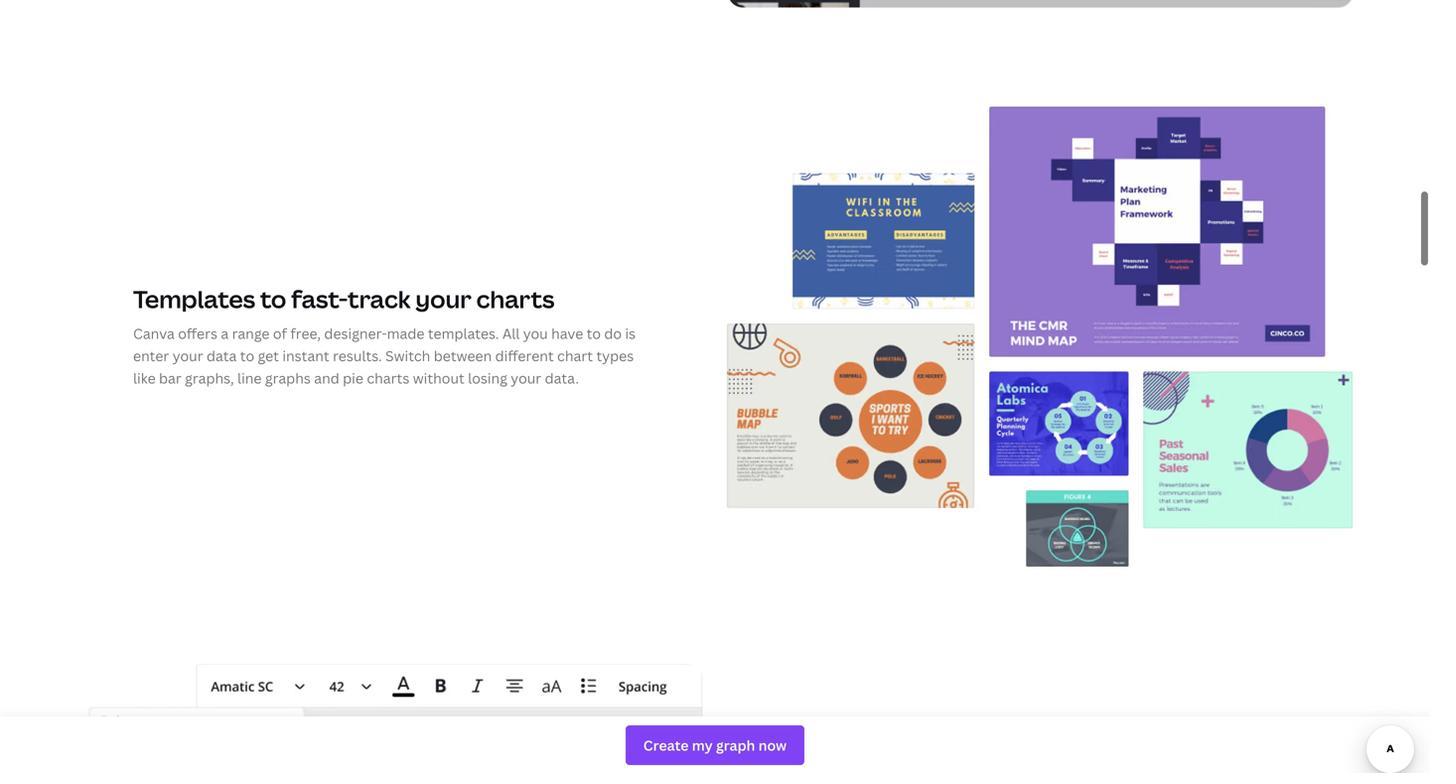 Task type: describe. For each thing, give the bounding box(es) containing it.
data
[[207, 347, 237, 366]]

do
[[604, 325, 622, 343]]

bar
[[159, 369, 182, 388]]

between
[[434, 347, 492, 366]]

is
[[625, 325, 636, 343]]

instant
[[282, 347, 330, 366]]

offers
[[178, 325, 218, 343]]

track
[[348, 283, 411, 315]]

templates to fast-track your charts canva offers a range of free, designer-made templates. all you have to do is enter your data to get instant results. switch between different chart types like bar graphs, line graphs and pie charts without losing your data.
[[133, 283, 636, 388]]

and
[[314, 369, 340, 388]]

templates
[[133, 283, 255, 315]]

designer-
[[324, 325, 387, 343]]

1 horizontal spatial charts
[[477, 283, 555, 315]]

fast-
[[291, 283, 348, 315]]

chart
[[557, 347, 593, 366]]

you
[[523, 325, 548, 343]]

graphs
[[265, 369, 311, 388]]

of
[[273, 325, 287, 343]]

2 vertical spatial to
[[240, 347, 254, 366]]

0 horizontal spatial your
[[173, 347, 203, 366]]

1 vertical spatial charts
[[367, 369, 410, 388]]

line
[[237, 369, 262, 388]]

without
[[413, 369, 465, 388]]

graphs,
[[185, 369, 234, 388]]



Task type: vqa. For each thing, say whether or not it's contained in the screenshot.
bottom the charts
yes



Task type: locate. For each thing, give the bounding box(es) containing it.
results.
[[333, 347, 382, 366]]

your down different
[[511, 369, 542, 388]]

made
[[387, 325, 425, 343]]

2 horizontal spatial your
[[511, 369, 542, 388]]

have
[[551, 325, 583, 343]]

your up templates. at the top left
[[416, 283, 472, 315]]

0 vertical spatial your
[[416, 283, 472, 315]]

2 horizontal spatial to
[[587, 325, 601, 343]]

like
[[133, 369, 156, 388]]

charts down switch
[[367, 369, 410, 388]]

1 vertical spatial to
[[587, 325, 601, 343]]

charts up the all
[[477, 283, 555, 315]]

pie
[[343, 369, 364, 388]]

templates.
[[428, 325, 499, 343]]

to left get
[[240, 347, 254, 366]]

range
[[232, 325, 270, 343]]

your
[[416, 283, 472, 315], [173, 347, 203, 366], [511, 369, 542, 388]]

0 horizontal spatial to
[[240, 347, 254, 366]]

0 vertical spatial to
[[260, 283, 286, 315]]

types
[[597, 347, 634, 366]]

to left do
[[587, 325, 601, 343]]

1 horizontal spatial to
[[260, 283, 286, 315]]

0 vertical spatial charts
[[477, 283, 555, 315]]

different
[[495, 347, 554, 366]]

losing
[[468, 369, 508, 388]]

charts
[[477, 283, 555, 315], [367, 369, 410, 388]]

1 horizontal spatial your
[[416, 283, 472, 315]]

switch
[[386, 347, 431, 366]]

free,
[[290, 325, 321, 343]]

canva
[[133, 325, 175, 343]]

all
[[503, 325, 520, 343]]

data.
[[545, 369, 579, 388]]

to up of
[[260, 283, 286, 315]]

enter
[[133, 347, 169, 366]]

to
[[260, 283, 286, 315], [587, 325, 601, 343], [240, 347, 254, 366]]

get
[[258, 347, 279, 366]]

a
[[221, 325, 229, 343]]

1 vertical spatial your
[[173, 347, 203, 366]]

your down offers
[[173, 347, 203, 366]]

2 vertical spatial your
[[511, 369, 542, 388]]

0 horizontal spatial charts
[[367, 369, 410, 388]]



